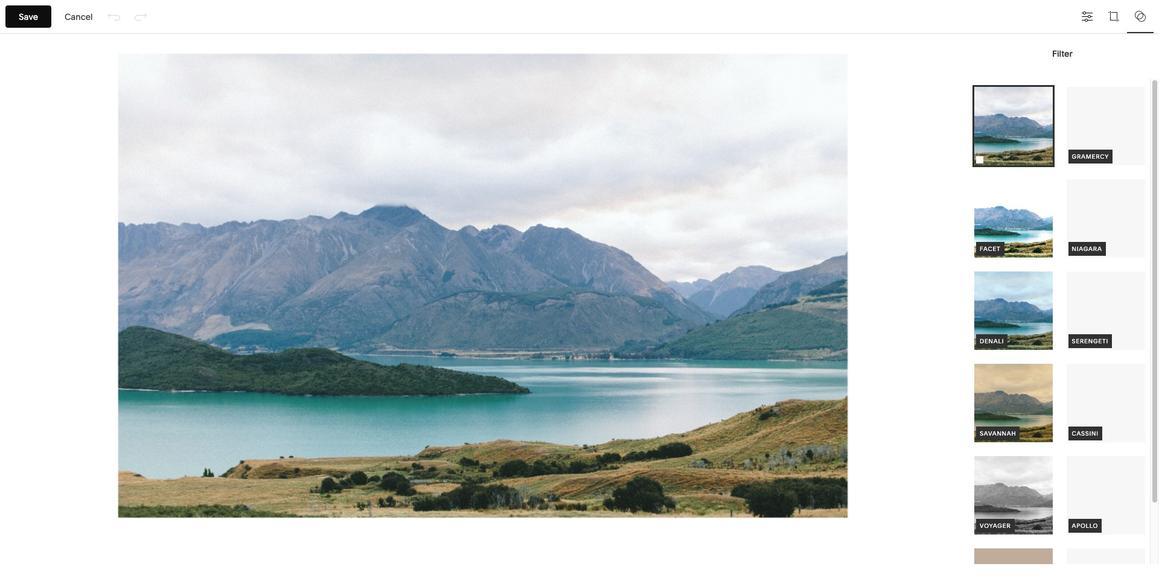 Task type: locate. For each thing, give the bounding box(es) containing it.
gramercy
[[1072, 154, 1110, 160]]

chevron large right light icon image
[[797, 221, 806, 231]]

denali button
[[973, 270, 1055, 352]]

gramercy button
[[1065, 85, 1147, 168]]

https://example.com text field
[[606, 417, 768, 444]]

cancel button
[[57, 5, 101, 28]]

website
[[23, 22, 56, 31]]

chevron large left light icon image
[[595, 221, 605, 231]]

image
[[697, 306, 722, 317]]

undo icon image
[[107, 10, 121, 23]]

close button
[[350, 123, 389, 146]]

denali
[[980, 338, 1005, 345]]

jonas james jonathan
[[80, 96, 170, 107]]

jonas
[[80, 96, 103, 107]]

save
[[19, 11, 38, 22], [13, 12, 33, 21]]

website button
[[0, 13, 70, 40]]

edit image button
[[676, 298, 726, 324]]

savannah button
[[973, 363, 1055, 445]]

None range field
[[393, 551, 574, 578]]

2 save button from the left
[[7, 6, 40, 27]]

1 save button from the left
[[5, 5, 51, 28]]

save button left the exit button
[[7, 6, 40, 27]]

savannah
[[980, 431, 1017, 438]]

apollo button
[[1065, 455, 1147, 537]]

apollo
[[1072, 523, 1099, 530]]

cassini
[[1072, 431, 1099, 438]]

save button left exit
[[5, 5, 51, 28]]

save button
[[5, 5, 51, 28], [7, 6, 40, 27]]

serengeti
[[1072, 338, 1109, 345]]

niagara button
[[1065, 178, 1147, 260]]

exit button
[[46, 6, 76, 27]]



Task type: describe. For each thing, give the bounding box(es) containing it.
gallery
[[445, 129, 473, 140]]

facet
[[980, 246, 1001, 253]]

exit
[[53, 12, 70, 21]]

voyager
[[980, 523, 1011, 530]]

voyager button
[[973, 455, 1055, 537]]

icon/imageeditor/filter image
[[1128, 3, 1154, 29]]

edit
[[679, 306, 695, 317]]

edit image
[[679, 306, 722, 317]]

settings heavy icon image
[[773, 424, 786, 437]]

save left the exit button
[[19, 11, 38, 22]]

niagara
[[1072, 246, 1103, 253]]

filter
[[1053, 48, 1073, 59]]

redo icon image
[[134, 10, 147, 23]]

jonathan
[[133, 96, 170, 107]]

james
[[105, 96, 132, 107]]

save up website
[[13, 12, 33, 21]]

add block icon image
[[550, 128, 564, 141]]

link
[[606, 409, 622, 416]]

description
[[606, 352, 651, 359]]

cassini button
[[1065, 363, 1147, 445]]

Description text field
[[606, 367, 786, 381]]

close
[[358, 129, 381, 140]]

facet button
[[973, 178, 1055, 260]]

cancel
[[65, 11, 93, 22]]

serengeti button
[[1065, 270, 1147, 352]]



Task type: vqa. For each thing, say whether or not it's contained in the screenshot.
settings heavy icon
yes



